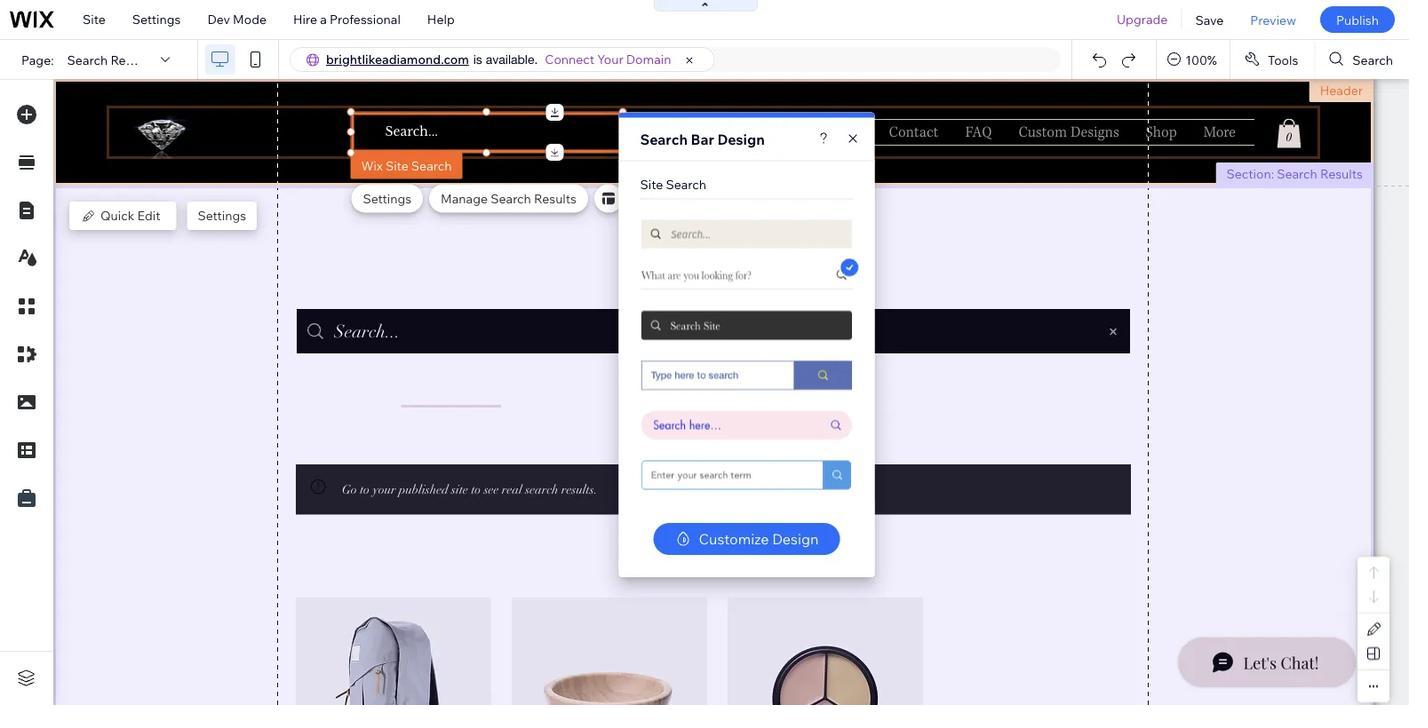 Task type: locate. For each thing, give the bounding box(es) containing it.
available.
[[486, 52, 538, 67]]

preview
[[1251, 12, 1297, 27]]

1 vertical spatial site
[[386, 158, 409, 173]]

0 vertical spatial settings
[[132, 12, 181, 27]]

design
[[718, 130, 765, 148], [772, 531, 819, 548]]

professional
[[330, 12, 401, 27]]

0 vertical spatial results
[[111, 52, 153, 67]]

1 horizontal spatial results
[[534, 191, 577, 206]]

settings
[[132, 12, 181, 27], [363, 191, 412, 206], [198, 208, 246, 224]]

1 horizontal spatial site
[[386, 158, 409, 173]]

design right customize
[[772, 531, 819, 548]]

manage
[[441, 191, 488, 206]]

0 horizontal spatial site
[[83, 12, 106, 27]]

is available. connect your domain
[[473, 52, 671, 67]]

100% button
[[1157, 40, 1230, 79]]

0 vertical spatial site
[[83, 12, 106, 27]]

section:
[[1227, 166, 1275, 182]]

search
[[67, 52, 108, 67], [1353, 52, 1394, 67], [640, 130, 688, 148], [411, 158, 452, 173], [1277, 166, 1318, 182], [666, 176, 707, 192], [491, 191, 531, 206]]

publish button
[[1321, 6, 1395, 33]]

2 vertical spatial results
[[534, 191, 577, 206]]

1 horizontal spatial design
[[772, 531, 819, 548]]

site up search results
[[83, 12, 106, 27]]

search bar design
[[640, 130, 765, 148]]

publish
[[1337, 12, 1379, 27]]

site down search bar design on the top
[[640, 176, 663, 192]]

dev
[[207, 12, 230, 27]]

1 vertical spatial results
[[1321, 166, 1363, 182]]

customize design button
[[654, 524, 840, 556]]

site
[[83, 12, 106, 27], [386, 158, 409, 173], [640, 176, 663, 192]]

2 horizontal spatial results
[[1321, 166, 1363, 182]]

search button
[[1316, 40, 1410, 79]]

0 horizontal spatial settings
[[132, 12, 181, 27]]

hire
[[293, 12, 317, 27]]

results
[[111, 52, 153, 67], [1321, 166, 1363, 182], [534, 191, 577, 206]]

1 vertical spatial settings
[[363, 191, 412, 206]]

search results
[[67, 52, 153, 67]]

site for site search
[[640, 176, 663, 192]]

1 vertical spatial design
[[772, 531, 819, 548]]

customize
[[699, 531, 769, 548]]

0 vertical spatial design
[[718, 130, 765, 148]]

0 horizontal spatial results
[[111, 52, 153, 67]]

search inside search button
[[1353, 52, 1394, 67]]

settings right edit at the left of page
[[198, 208, 246, 224]]

design inside customize design button
[[772, 531, 819, 548]]

1 horizontal spatial settings
[[198, 208, 246, 224]]

design right "bar"
[[718, 130, 765, 148]]

100%
[[1186, 52, 1218, 67]]

dev mode
[[207, 12, 267, 27]]

tools button
[[1231, 40, 1315, 79]]

settings up search results
[[132, 12, 181, 27]]

site search
[[640, 176, 707, 192]]

site right wix on the left top of the page
[[386, 158, 409, 173]]

save button
[[1182, 0, 1237, 39]]

2 horizontal spatial settings
[[363, 191, 412, 206]]

save
[[1196, 12, 1224, 27]]

2 vertical spatial site
[[640, 176, 663, 192]]

hire a professional
[[293, 12, 401, 27]]

2 horizontal spatial site
[[640, 176, 663, 192]]

tools
[[1268, 52, 1299, 67]]

settings down wix on the left top of the page
[[363, 191, 412, 206]]

2 vertical spatial settings
[[198, 208, 246, 224]]



Task type: vqa. For each thing, say whether or not it's contained in the screenshot.
the Hire
yes



Task type: describe. For each thing, give the bounding box(es) containing it.
edit
[[137, 208, 160, 224]]

results for manage search results
[[534, 191, 577, 206]]

a
[[320, 12, 327, 27]]

settings for header
[[198, 208, 246, 224]]

brightlikeadiamond.com
[[326, 52, 469, 67]]

section: search results
[[1227, 166, 1363, 182]]

customize design
[[699, 531, 819, 548]]

wix
[[361, 158, 383, 173]]

mode
[[233, 12, 267, 27]]

settings for upgrade
[[132, 12, 181, 27]]

header
[[1320, 83, 1363, 98]]

0 horizontal spatial design
[[718, 130, 765, 148]]

connect
[[545, 52, 595, 67]]

domain
[[626, 52, 671, 67]]

preview button
[[1237, 0, 1310, 39]]

your
[[598, 52, 624, 67]]

is
[[473, 52, 482, 67]]

bar
[[691, 130, 714, 148]]

site for site
[[83, 12, 106, 27]]

results for section: search results
[[1321, 166, 1363, 182]]

help
[[427, 12, 455, 27]]

wix site search
[[361, 158, 452, 173]]

upgrade
[[1117, 12, 1168, 27]]

quick
[[100, 208, 135, 224]]

quick edit
[[100, 208, 160, 224]]

manage search results
[[441, 191, 577, 206]]



